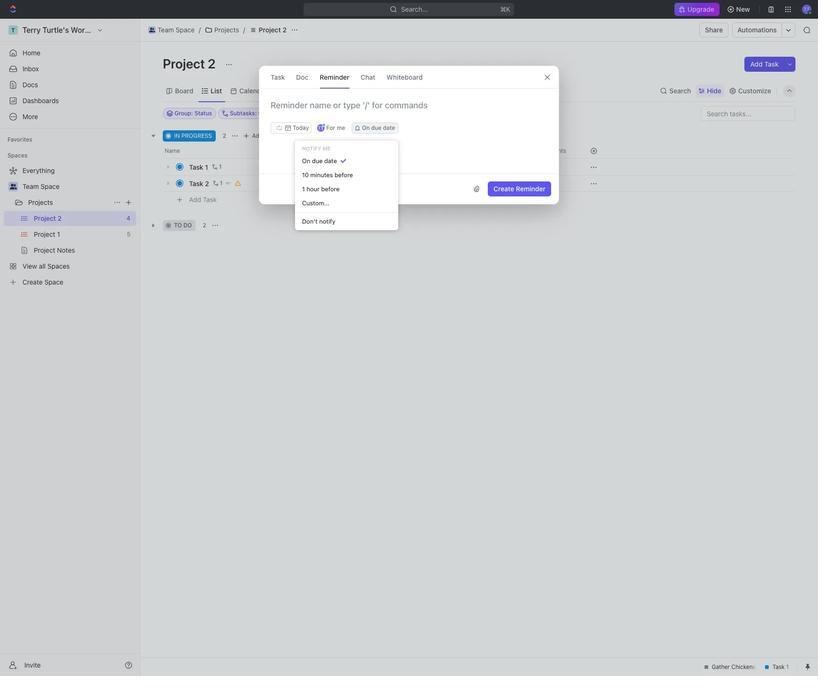 Task type: vqa. For each thing, say whether or not it's contained in the screenshot.
Progress
yes



Task type: locate. For each thing, give the bounding box(es) containing it.
1 vertical spatial space
[[41, 183, 60, 191]]

2 vertical spatial add
[[189, 196, 201, 203]]

project 2
[[259, 26, 287, 34], [163, 56, 219, 71]]

projects inside "sidebar" navigation
[[28, 198, 53, 206]]

0 vertical spatial team
[[158, 26, 174, 34]]

table link
[[283, 84, 301, 97]]

0 vertical spatial on due date
[[362, 124, 395, 131]]

team inside tree
[[23, 183, 39, 191]]

0 vertical spatial team space
[[158, 26, 195, 34]]

1 vertical spatial user group image
[[10, 184, 17, 190]]

0 horizontal spatial date
[[324, 157, 337, 164]]

search button
[[657, 84, 694, 97]]

doc button
[[296, 66, 309, 88]]

add task down calendar
[[252, 132, 277, 139]]

2
[[283, 26, 287, 34], [208, 56, 216, 71], [223, 132, 226, 139], [205, 179, 209, 187], [203, 222, 206, 229]]

1 horizontal spatial project
[[259, 26, 281, 34]]

1 horizontal spatial on due date
[[362, 124, 395, 131]]

10 minutes before
[[302, 171, 353, 179]]

0 horizontal spatial on due date
[[302, 157, 337, 164]]

0 vertical spatial reminder
[[320, 73, 349, 81]]

1 vertical spatial projects
[[28, 198, 53, 206]]

1 button right task 2
[[211, 179, 224, 188]]

add task button
[[745, 57, 785, 72], [241, 130, 281, 142], [185, 194, 221, 206]]

to
[[174, 222, 182, 229]]

team space link
[[146, 24, 197, 36], [23, 179, 134, 194]]

add task
[[751, 60, 779, 68], [252, 132, 277, 139], [189, 196, 217, 203]]

task
[[765, 60, 779, 68], [271, 73, 285, 81], [264, 132, 277, 139], [189, 163, 203, 171], [189, 179, 203, 187], [203, 196, 217, 203]]

on
[[362, 124, 370, 131], [302, 157, 310, 164]]

hide
[[707, 87, 722, 95]]

1 right task 1
[[219, 163, 222, 170]]

projects
[[214, 26, 239, 34], [28, 198, 53, 206]]

on down notify
[[302, 157, 310, 164]]

add task down task 2
[[189, 196, 217, 203]]

1 vertical spatial team space link
[[23, 179, 134, 194]]

dialog containing task
[[259, 66, 559, 205]]

1 vertical spatial due
[[312, 157, 323, 164]]

add task button down task 2
[[185, 194, 221, 206]]

calendar
[[239, 87, 267, 95]]

inbox link
[[4, 61, 136, 76]]

space inside tree
[[41, 183, 60, 191]]

whiteboard button
[[387, 66, 423, 88]]

0 horizontal spatial space
[[41, 183, 60, 191]]

0 vertical spatial 1 button
[[210, 162, 223, 172]]

0 horizontal spatial projects link
[[28, 195, 110, 210]]

1 horizontal spatial on
[[362, 124, 370, 131]]

1 vertical spatial on
[[302, 157, 310, 164]]

0 vertical spatial add task button
[[745, 57, 785, 72]]

2 / from the left
[[243, 26, 245, 34]]

on inside dropdown button
[[362, 124, 370, 131]]

don't notify
[[302, 218, 335, 225]]

0 vertical spatial space
[[176, 26, 195, 34]]

on due date
[[362, 124, 395, 131], [302, 157, 337, 164]]

on down reminder na﻿me or type '/' for commands text box
[[362, 124, 370, 131]]

due
[[371, 124, 382, 131], [312, 157, 323, 164]]

date
[[383, 124, 395, 131], [324, 157, 337, 164]]

before right minutes
[[335, 171, 353, 179]]

1 button for 1
[[210, 162, 223, 172]]

add
[[751, 60, 763, 68], [252, 132, 263, 139], [189, 196, 201, 203]]

1 horizontal spatial reminder
[[516, 185, 546, 193]]

2 horizontal spatial add task
[[751, 60, 779, 68]]

1 horizontal spatial project 2
[[259, 26, 287, 34]]

add task button down "calendar" link
[[241, 130, 281, 142]]

1 horizontal spatial team space link
[[146, 24, 197, 36]]

create reminder
[[494, 185, 546, 193]]

add task button up 'customize'
[[745, 57, 785, 72]]

date down me
[[324, 157, 337, 164]]

0 horizontal spatial add task button
[[185, 194, 221, 206]]

due down notify me
[[312, 157, 323, 164]]

add down "calendar" link
[[252, 132, 263, 139]]

1 / from the left
[[199, 26, 201, 34]]

0 vertical spatial due
[[371, 124, 382, 131]]

notify me
[[302, 145, 331, 152]]

new button
[[723, 2, 756, 17]]

1 vertical spatial reminder
[[516, 185, 546, 193]]

tree
[[4, 163, 136, 290]]

0 horizontal spatial project 2
[[163, 56, 219, 71]]

task inside dialog
[[271, 73, 285, 81]]

1 horizontal spatial add task button
[[241, 130, 281, 142]]

0 horizontal spatial add task
[[189, 196, 217, 203]]

team
[[158, 26, 174, 34], [23, 183, 39, 191]]

1 horizontal spatial projects
[[214, 26, 239, 34]]

user group image
[[149, 28, 155, 32], [10, 184, 17, 190]]

1 horizontal spatial add task
[[252, 132, 277, 139]]

0 horizontal spatial due
[[312, 157, 323, 164]]

reminder up gantt
[[320, 73, 349, 81]]

add down task 2
[[189, 196, 201, 203]]

notify
[[302, 145, 321, 152]]

assignees button
[[379, 108, 423, 119]]

0 horizontal spatial team space
[[23, 183, 60, 191]]

share
[[705, 26, 723, 34]]

1 horizontal spatial due
[[371, 124, 382, 131]]

1 horizontal spatial add
[[252, 132, 263, 139]]

1
[[205, 163, 208, 171], [219, 163, 222, 170], [220, 180, 223, 187], [302, 185, 305, 193]]

dashboards
[[23, 97, 59, 105]]

spaces
[[8, 152, 27, 159]]

0 horizontal spatial team space link
[[23, 179, 134, 194]]

0 vertical spatial before
[[335, 171, 353, 179]]

projects link inside tree
[[28, 195, 110, 210]]

on due date down the assignees button
[[362, 124, 395, 131]]

task 2
[[189, 179, 209, 187]]

project
[[259, 26, 281, 34], [163, 56, 205, 71]]

1 vertical spatial add task
[[252, 132, 277, 139]]

0 horizontal spatial user group image
[[10, 184, 17, 190]]

team space
[[158, 26, 195, 34], [23, 183, 60, 191]]

add task up 'customize'
[[751, 60, 779, 68]]

tree containing team space
[[4, 163, 136, 290]]

2 horizontal spatial add
[[751, 60, 763, 68]]

projects link
[[203, 24, 241, 36], [28, 195, 110, 210]]

0 horizontal spatial add
[[189, 196, 201, 203]]

0 horizontal spatial /
[[199, 26, 201, 34]]

before
[[335, 171, 353, 179], [321, 185, 340, 193]]

0 horizontal spatial team
[[23, 183, 39, 191]]

1 vertical spatial team
[[23, 183, 39, 191]]

1 button right task 1
[[210, 162, 223, 172]]

0 vertical spatial user group image
[[149, 28, 155, 32]]

0 vertical spatial projects link
[[203, 24, 241, 36]]

1 button
[[210, 162, 223, 172], [211, 179, 224, 188]]

1 horizontal spatial /
[[243, 26, 245, 34]]

1 vertical spatial date
[[324, 157, 337, 164]]

0 vertical spatial on
[[362, 124, 370, 131]]

add up 'customize'
[[751, 60, 763, 68]]

home link
[[4, 46, 136, 61]]

0 horizontal spatial reminder
[[320, 73, 349, 81]]

0 vertical spatial date
[[383, 124, 395, 131]]

1 vertical spatial 1 button
[[211, 179, 224, 188]]

due down the assignees button
[[371, 124, 382, 131]]

create reminder button
[[488, 182, 551, 197]]

before for 10 minutes before
[[335, 171, 353, 179]]

date down the assignees button
[[383, 124, 395, 131]]

reminder
[[320, 73, 349, 81], [516, 185, 546, 193]]

1 horizontal spatial projects link
[[203, 24, 241, 36]]

/
[[199, 26, 201, 34], [243, 26, 245, 34]]

1 vertical spatial project
[[163, 56, 205, 71]]

2 vertical spatial add task button
[[185, 194, 221, 206]]

1 vertical spatial team space
[[23, 183, 60, 191]]

0 horizontal spatial on
[[302, 157, 310, 164]]

reminder right the create
[[516, 185, 546, 193]]

1 horizontal spatial team space
[[158, 26, 195, 34]]

automations
[[738, 26, 777, 34]]

0 vertical spatial projects
[[214, 26, 239, 34]]

1 vertical spatial on due date
[[302, 157, 337, 164]]

0 vertical spatial team space link
[[146, 24, 197, 36]]

inbox
[[23, 65, 39, 73]]

calendar link
[[238, 84, 267, 97]]

before for 1 hour before
[[321, 185, 340, 193]]

favorites
[[8, 136, 32, 143]]

table
[[285, 87, 301, 95]]

1 right task 2
[[220, 180, 223, 187]]

in
[[174, 132, 180, 139]]

1 vertical spatial before
[[321, 185, 340, 193]]

before down 10 minutes before
[[321, 185, 340, 193]]

1 horizontal spatial date
[[383, 124, 395, 131]]

on due date down notify me
[[302, 157, 337, 164]]

space
[[176, 26, 195, 34], [41, 183, 60, 191]]

progress
[[181, 132, 212, 139]]

1 vertical spatial projects link
[[28, 195, 110, 210]]

dialog
[[259, 66, 559, 205]]

upgrade link
[[675, 3, 720, 16]]

0 vertical spatial project 2
[[259, 26, 287, 34]]

1 hour before
[[302, 185, 340, 193]]

0 horizontal spatial projects
[[28, 198, 53, 206]]

1 vertical spatial add
[[252, 132, 263, 139]]



Task type: describe. For each thing, give the bounding box(es) containing it.
on due date button
[[352, 122, 398, 134]]

list
[[211, 87, 222, 95]]

docs
[[23, 81, 38, 89]]

1 horizontal spatial team
[[158, 26, 174, 34]]

due inside dropdown button
[[371, 124, 382, 131]]

whiteboard
[[387, 73, 423, 81]]

on due date inside dropdown button
[[362, 124, 395, 131]]

tree inside "sidebar" navigation
[[4, 163, 136, 290]]

notify
[[319, 218, 335, 225]]

hour
[[307, 185, 320, 193]]

share button
[[700, 23, 729, 38]]

gantt link
[[317, 84, 336, 97]]

create
[[494, 185, 514, 193]]

docs link
[[4, 77, 136, 92]]

to do
[[174, 222, 192, 229]]

assignees
[[391, 110, 419, 117]]

reminder button
[[320, 66, 349, 88]]

1 horizontal spatial space
[[176, 26, 195, 34]]

user group image inside tree
[[10, 184, 17, 190]]

0 vertical spatial add
[[751, 60, 763, 68]]

Reminder na﻿me or type '/' for commands text field
[[259, 100, 559, 122]]

upgrade
[[688, 5, 715, 13]]

1 horizontal spatial user group image
[[149, 28, 155, 32]]

hide button
[[696, 84, 724, 97]]

task 1
[[189, 163, 208, 171]]

invite
[[24, 661, 41, 669]]

0 vertical spatial add task
[[751, 60, 779, 68]]

new
[[736, 5, 750, 13]]

board
[[175, 87, 193, 95]]

sidebar navigation
[[0, 19, 140, 677]]

1 button for 2
[[211, 179, 224, 188]]

1 vertical spatial project 2
[[163, 56, 219, 71]]

doc
[[296, 73, 309, 81]]

chat
[[361, 73, 375, 81]]

home
[[23, 49, 40, 57]]

chat button
[[361, 66, 375, 88]]

search
[[670, 87, 691, 95]]

gantt
[[319, 87, 336, 95]]

0 vertical spatial project
[[259, 26, 281, 34]]

search...
[[401, 5, 428, 13]]

0 horizontal spatial project
[[163, 56, 205, 71]]

1 left hour
[[302, 185, 305, 193]]

1 vertical spatial add task button
[[241, 130, 281, 142]]

project 2 link
[[247, 24, 289, 36]]

2 horizontal spatial add task button
[[745, 57, 785, 72]]

team space inside "sidebar" navigation
[[23, 183, 60, 191]]

reminder inside "button"
[[516, 185, 546, 193]]

customize button
[[726, 84, 774, 97]]

task button
[[271, 66, 285, 88]]

dashboards link
[[4, 93, 136, 108]]

1 up task 2
[[205, 163, 208, 171]]

do
[[183, 222, 192, 229]]

don't
[[302, 218, 318, 225]]

⌘k
[[501, 5, 511, 13]]

date inside dropdown button
[[383, 124, 395, 131]]

2 vertical spatial add task
[[189, 196, 217, 203]]

favorites button
[[4, 134, 36, 145]]

minutes
[[310, 171, 333, 179]]

customize
[[738, 87, 771, 95]]

automations button
[[733, 23, 782, 37]]

Search tasks... text field
[[701, 107, 795, 121]]

list link
[[209, 84, 222, 97]]

in progress
[[174, 132, 212, 139]]

me
[[323, 145, 331, 152]]

10
[[302, 171, 309, 179]]

custom...
[[302, 199, 329, 207]]

board link
[[173, 84, 193, 97]]



